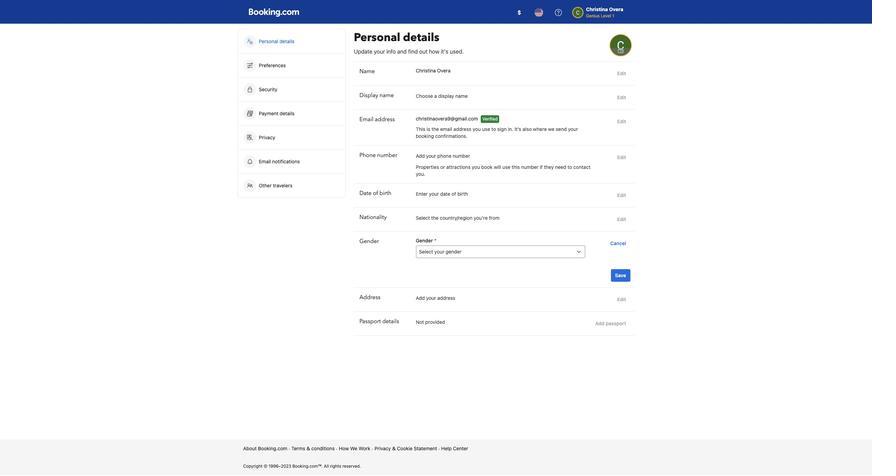 Task type: vqa. For each thing, say whether or not it's contained in the screenshot.
Preferences
yes



Task type: describe. For each thing, give the bounding box(es) containing it.
preferences link
[[238, 54, 346, 77]]

christina overa genius level 1
[[587, 6, 624, 18]]

not
[[416, 319, 424, 325]]

used.
[[450, 48, 464, 55]]

edit for display name
[[618, 94, 627, 100]]

reserved.
[[343, 464, 361, 469]]

0 horizontal spatial number
[[378, 152, 398, 159]]

out
[[420, 48, 428, 55]]

this
[[416, 126, 426, 132]]

payment details link
[[238, 102, 346, 125]]

how we work
[[339, 446, 371, 452]]

you inside 'properties or attractions you book will use this number if they need to contact you.'
[[472, 164, 480, 170]]

security
[[259, 86, 278, 92]]

payment details
[[259, 110, 296, 116]]

genius
[[587, 13, 600, 18]]

properties
[[416, 164, 440, 170]]

passport details
[[360, 318, 399, 325]]

if
[[540, 164, 543, 170]]

0 vertical spatial address
[[375, 116, 395, 123]]

also
[[523, 126, 532, 132]]

booking
[[416, 133, 434, 139]]

where
[[534, 126, 547, 132]]

booking.com™.
[[293, 464, 323, 469]]

cookie
[[397, 446, 413, 452]]

how
[[429, 48, 440, 55]]

1 horizontal spatial of
[[452, 191, 457, 197]]

it's
[[441, 48, 449, 55]]

your inside this is the email address you use to sign in. it's also where we send your booking confirmations.
[[569, 126, 579, 132]]

address
[[360, 294, 381, 301]]

other travelers
[[259, 183, 293, 189]]

and
[[398, 48, 407, 55]]

phone
[[360, 152, 376, 159]]

edit for email address
[[618, 118, 627, 124]]

help center link
[[442, 445, 469, 452]]

edit for phone number
[[618, 154, 627, 160]]

use for phone number
[[503, 164, 511, 170]]

this
[[512, 164, 520, 170]]

all
[[324, 464, 329, 469]]

send
[[556, 126, 567, 132]]

email notifications link
[[238, 150, 346, 174]]

*
[[435, 238, 437, 244]]

attractions
[[447, 164, 471, 170]]

save
[[616, 273, 627, 278]]

add for add passport
[[596, 321, 605, 327]]

country/region
[[440, 215, 473, 221]]

edit button for email address
[[615, 115, 630, 128]]

you inside this is the email address you use to sign in. it's also where we send your booking confirmations.
[[473, 126, 481, 132]]

edit button for display name
[[615, 91, 630, 104]]

enter
[[416, 191, 428, 197]]

level
[[602, 13, 612, 18]]

edit for date of birth
[[618, 192, 627, 198]]

info
[[387, 48, 396, 55]]

email address
[[360, 116, 395, 123]]

1 vertical spatial the
[[432, 215, 439, 221]]

1 horizontal spatial birth
[[458, 191, 468, 197]]

add for add your address
[[416, 295, 425, 301]]

contact
[[574, 164, 591, 170]]

phone
[[438, 153, 452, 159]]

it's
[[515, 126, 522, 132]]

add passport
[[596, 321, 627, 327]]

number inside 'properties or attractions you book will use this number if they need to contact you.'
[[522, 164, 539, 170]]

edit for nationality
[[618, 216, 627, 222]]

in.
[[508, 126, 514, 132]]

edit button for phone number
[[615, 151, 630, 164]]

overa for christina overa
[[438, 68, 451, 74]]

help
[[442, 446, 452, 452]]

1
[[613, 13, 615, 18]]

date
[[441, 191, 451, 197]]

details for payment details
[[280, 110, 295, 116]]

terms & conditions
[[292, 446, 335, 452]]

from
[[490, 215, 500, 221]]

$ button
[[511, 4, 528, 21]]

email for email notifications
[[259, 159, 271, 164]]

you're
[[474, 215, 488, 221]]

notifications
[[272, 159, 300, 164]]

conditions
[[312, 446, 335, 452]]

about booking.com link
[[243, 445, 288, 452]]

1 horizontal spatial number
[[453, 153, 471, 159]]

personal for personal details update your info and find out how it's used.
[[354, 30, 401, 45]]

privacy & cookie statement
[[375, 446, 438, 452]]

personal details link
[[238, 30, 346, 53]]

update
[[354, 48, 373, 55]]

other travelers link
[[238, 174, 346, 198]]

copyright © 1996–2023 booking.com™. all rights reserved.
[[243, 464, 361, 469]]

christina for christina overa
[[416, 68, 436, 74]]

1 horizontal spatial name
[[456, 93, 468, 99]]

your inside personal details update your info and find out how it's used.
[[374, 48, 385, 55]]

nationality
[[360, 214, 387, 221]]

rights
[[330, 464, 342, 469]]

they
[[545, 164, 554, 170]]

enter your date of birth
[[416, 191, 468, 197]]

terms & conditions link
[[292, 445, 335, 452]]

how
[[339, 446, 349, 452]]

privacy & cookie statement link
[[375, 445, 438, 452]]

edit for name
[[618, 70, 627, 76]]



Task type: locate. For each thing, give the bounding box(es) containing it.
personal details update your info and find out how it's used.
[[354, 30, 464, 55]]

edit button for name
[[615, 67, 630, 80]]

0 horizontal spatial of
[[373, 190, 379, 197]]

email down the display on the left top of page
[[360, 116, 374, 123]]

sign
[[498, 126, 507, 132]]

details for passport details
[[383, 318, 399, 325]]

will
[[494, 164, 502, 170]]

your for enter your date of birth
[[429, 191, 439, 197]]

edit button for date of birth
[[615, 189, 630, 202]]

other
[[259, 183, 272, 189]]

7 edit from the top
[[618, 297, 627, 302]]

preferences
[[259, 62, 286, 68]]

passport
[[606, 321, 627, 327]]

security link
[[238, 78, 346, 101]]

1 vertical spatial to
[[568, 164, 573, 170]]

address inside this is the email address you use to sign in. it's also where we send your booking confirmations.
[[454, 126, 472, 132]]

1 & from the left
[[307, 446, 310, 452]]

0 horizontal spatial personal
[[259, 38, 279, 44]]

terms
[[292, 446, 306, 452]]

to right need
[[568, 164, 573, 170]]

details right payment
[[280, 110, 295, 116]]

payment
[[259, 110, 279, 116]]

1 vertical spatial add
[[416, 295, 425, 301]]

name
[[380, 92, 394, 99], [456, 93, 468, 99]]

edit button for address
[[615, 293, 630, 306]]

1 edit button from the top
[[615, 67, 630, 80]]

edit button for nationality
[[615, 213, 630, 226]]

& for terms
[[307, 446, 310, 452]]

1996–2023
[[269, 464, 292, 469]]

2 gender from the left
[[416, 238, 433, 244]]

find
[[409, 48, 418, 55]]

gender for gender *
[[416, 238, 433, 244]]

add passport button
[[593, 317, 630, 330]]

details for personal details
[[280, 38, 295, 44]]

copyright
[[243, 464, 263, 469]]

personal inside personal details update your info and find out how it's used.
[[354, 30, 401, 45]]

1 horizontal spatial to
[[568, 164, 573, 170]]

the inside this is the email address you use to sign in. it's also where we send your booking confirmations.
[[432, 126, 439, 132]]

email notifications
[[259, 159, 300, 164]]

use for email address
[[483, 126, 491, 132]]

statement
[[414, 446, 438, 452]]

2 edit button from the top
[[615, 91, 630, 104]]

to left sign
[[492, 126, 496, 132]]

1 vertical spatial overa
[[438, 68, 451, 74]]

name right the display on the left top of page
[[380, 92, 394, 99]]

&
[[307, 446, 310, 452], [393, 446, 396, 452]]

of right date
[[373, 190, 379, 197]]

privacy right work
[[375, 446, 391, 452]]

0 horizontal spatial christina
[[416, 68, 436, 74]]

use
[[483, 126, 491, 132], [503, 164, 511, 170]]

1 horizontal spatial gender
[[416, 238, 433, 244]]

address down display name
[[375, 116, 395, 123]]

1 vertical spatial christina
[[416, 68, 436, 74]]

center
[[453, 446, 469, 452]]

of
[[373, 190, 379, 197], [452, 191, 457, 197]]

4 edit from the top
[[618, 154, 627, 160]]

your up properties
[[427, 153, 437, 159]]

details inside personal details update your info and find out how it's used.
[[403, 30, 440, 45]]

birth right date
[[380, 190, 392, 197]]

1 vertical spatial privacy
[[375, 446, 391, 452]]

email
[[360, 116, 374, 123], [259, 159, 271, 164]]

use right will
[[503, 164, 511, 170]]

5 edit from the top
[[618, 192, 627, 198]]

1 horizontal spatial christina
[[587, 6, 609, 12]]

0 horizontal spatial privacy
[[259, 135, 276, 140]]

the right is
[[432, 126, 439, 132]]

$
[[518, 9, 522, 16]]

0 vertical spatial use
[[483, 126, 491, 132]]

select the country/region you're from
[[416, 215, 500, 221]]

overa down "it's"
[[438, 68, 451, 74]]

passport
[[360, 318, 381, 325]]

6 edit from the top
[[618, 216, 627, 222]]

the
[[432, 126, 439, 132], [432, 215, 439, 221]]

verified
[[483, 116, 498, 122]]

choose a display name
[[416, 93, 468, 99]]

need
[[556, 164, 567, 170]]

details up out
[[403, 30, 440, 45]]

overa for christina overa genius level 1
[[610, 6, 624, 12]]

you.
[[416, 171, 426, 177]]

date
[[360, 190, 372, 197]]

1 horizontal spatial personal
[[354, 30, 401, 45]]

your for add your address
[[427, 295, 437, 301]]

number left if
[[522, 164, 539, 170]]

1 horizontal spatial email
[[360, 116, 374, 123]]

0 horizontal spatial to
[[492, 126, 496, 132]]

0 vertical spatial the
[[432, 126, 439, 132]]

2 vertical spatial add
[[596, 321, 605, 327]]

you left sign
[[473, 126, 481, 132]]

add up properties
[[416, 153, 425, 159]]

your right send
[[569, 126, 579, 132]]

your left 'date'
[[429, 191, 439, 197]]

3 edit button from the top
[[615, 115, 630, 128]]

christina
[[587, 6, 609, 12], [416, 68, 436, 74]]

not provided
[[416, 319, 445, 325]]

add up the not
[[416, 295, 425, 301]]

work
[[359, 446, 371, 452]]

your for add your phone number
[[427, 153, 437, 159]]

personal details
[[259, 38, 295, 44]]

0 vertical spatial privacy
[[259, 135, 276, 140]]

2 vertical spatial address
[[438, 295, 456, 301]]

privacy link
[[238, 126, 346, 150]]

2 edit from the top
[[618, 94, 627, 100]]

overa
[[610, 6, 624, 12], [438, 68, 451, 74]]

1 horizontal spatial overa
[[610, 6, 624, 12]]

1 gender from the left
[[360, 238, 379, 245]]

0 vertical spatial christina
[[587, 6, 609, 12]]

personal
[[354, 30, 401, 45], [259, 38, 279, 44]]

0 horizontal spatial overa
[[438, 68, 451, 74]]

this is the email address you use to sign in. it's also where we send your booking confirmations.
[[416, 126, 579, 139]]

personal up preferences
[[259, 38, 279, 44]]

about booking.com
[[243, 446, 288, 452]]

7 edit button from the top
[[615, 293, 630, 306]]

add left passport
[[596, 321, 605, 327]]

gender left '*'
[[416, 238, 433, 244]]

email
[[441, 126, 453, 132]]

gender for gender
[[360, 238, 379, 245]]

christina down out
[[416, 68, 436, 74]]

properties or attractions you book will use this number if they need to contact you.
[[416, 164, 591, 177]]

0 vertical spatial overa
[[610, 6, 624, 12]]

display
[[439, 93, 455, 99]]

add for add your phone number
[[416, 153, 425, 159]]

gender down nationality
[[360, 238, 379, 245]]

0 horizontal spatial gender
[[360, 238, 379, 245]]

2 & from the left
[[393, 446, 396, 452]]

gender *
[[416, 238, 437, 244]]

add
[[416, 153, 425, 159], [416, 295, 425, 301], [596, 321, 605, 327]]

0 horizontal spatial birth
[[380, 190, 392, 197]]

0 horizontal spatial use
[[483, 126, 491, 132]]

overa up 1
[[610, 6, 624, 12]]

save button
[[612, 269, 631, 282]]

add your phone number
[[416, 153, 471, 159]]

2 horizontal spatial number
[[522, 164, 539, 170]]

to inside 'properties or attractions you book will use this number if they need to contact you.'
[[568, 164, 573, 170]]

email for email address
[[360, 116, 374, 123]]

privacy for privacy & cookie statement
[[375, 446, 391, 452]]

1 vertical spatial use
[[503, 164, 511, 170]]

address up provided on the bottom
[[438, 295, 456, 301]]

address up confirmations.
[[454, 126, 472, 132]]

display name
[[360, 92, 394, 99]]

a
[[435, 93, 437, 99]]

use inside this is the email address you use to sign in. it's also where we send your booking confirmations.
[[483, 126, 491, 132]]

0 horizontal spatial email
[[259, 159, 271, 164]]

6 edit button from the top
[[615, 213, 630, 226]]

0 vertical spatial you
[[473, 126, 481, 132]]

0 vertical spatial to
[[492, 126, 496, 132]]

select
[[416, 215, 430, 221]]

confirmations.
[[436, 133, 468, 139]]

christina inside christina overa genius level 1
[[587, 6, 609, 12]]

& for privacy
[[393, 446, 396, 452]]

you
[[473, 126, 481, 132], [472, 164, 480, 170]]

date of birth
[[360, 190, 392, 197]]

number
[[378, 152, 398, 159], [453, 153, 471, 159], [522, 164, 539, 170]]

birth right 'date'
[[458, 191, 468, 197]]

personal up update
[[354, 30, 401, 45]]

booking.com
[[258, 446, 288, 452]]

the right select
[[432, 215, 439, 221]]

help center
[[442, 446, 469, 452]]

to inside this is the email address you use to sign in. it's also where we send your booking confirmations.
[[492, 126, 496, 132]]

details
[[403, 30, 440, 45], [280, 38, 295, 44], [280, 110, 295, 116], [383, 318, 399, 325]]

number up attractions
[[453, 153, 471, 159]]

number right phone
[[378, 152, 398, 159]]

5 edit button from the top
[[615, 189, 630, 202]]

0 vertical spatial email
[[360, 116, 374, 123]]

1 edit from the top
[[618, 70, 627, 76]]

1 vertical spatial you
[[472, 164, 480, 170]]

details up preferences 'link'
[[280, 38, 295, 44]]

email left notifications
[[259, 159, 271, 164]]

travelers
[[273, 183, 293, 189]]

0 horizontal spatial &
[[307, 446, 310, 452]]

christina up genius
[[587, 6, 609, 12]]

1 vertical spatial email
[[259, 159, 271, 164]]

birth
[[380, 190, 392, 197], [458, 191, 468, 197]]

privacy down payment
[[259, 135, 276, 140]]

use down verified
[[483, 126, 491, 132]]

0 horizontal spatial name
[[380, 92, 394, 99]]

your up not provided
[[427, 295, 437, 301]]

use inside 'properties or attractions you book will use this number if they need to contact you.'
[[503, 164, 511, 170]]

details right "passport"
[[383, 318, 399, 325]]

edit for address
[[618, 297, 627, 302]]

how we work link
[[339, 445, 371, 452]]

personal for personal details
[[259, 38, 279, 44]]

©
[[264, 464, 268, 469]]

about
[[243, 446, 257, 452]]

your
[[374, 48, 385, 55], [569, 126, 579, 132], [427, 153, 437, 159], [429, 191, 439, 197], [427, 295, 437, 301]]

privacy for privacy
[[259, 135, 276, 140]]

overa inside christina overa genius level 1
[[610, 6, 624, 12]]

cancel button
[[608, 237, 630, 250]]

name right display
[[456, 93, 468, 99]]

& left 'cookie'
[[393, 446, 396, 452]]

& right "terms"
[[307, 446, 310, 452]]

1 vertical spatial address
[[454, 126, 472, 132]]

1 horizontal spatial use
[[503, 164, 511, 170]]

details for personal details update your info and find out how it's used.
[[403, 30, 440, 45]]

add inside add passport dropdown button
[[596, 321, 605, 327]]

1 horizontal spatial privacy
[[375, 446, 391, 452]]

1 horizontal spatial &
[[393, 446, 396, 452]]

0 vertical spatial add
[[416, 153, 425, 159]]

3 edit from the top
[[618, 118, 627, 124]]

we
[[549, 126, 555, 132]]

or
[[441, 164, 445, 170]]

you left book
[[472, 164, 480, 170]]

your left info
[[374, 48, 385, 55]]

christina for christina overa genius level 1
[[587, 6, 609, 12]]

4 edit button from the top
[[615, 151, 630, 164]]

gender
[[360, 238, 379, 245], [416, 238, 433, 244]]

book
[[482, 164, 493, 170]]

email inside "email notifications" link
[[259, 159, 271, 164]]

add your address
[[416, 295, 456, 301]]

cancel
[[611, 240, 627, 246]]

choose
[[416, 93, 433, 99]]

of right 'date'
[[452, 191, 457, 197]]



